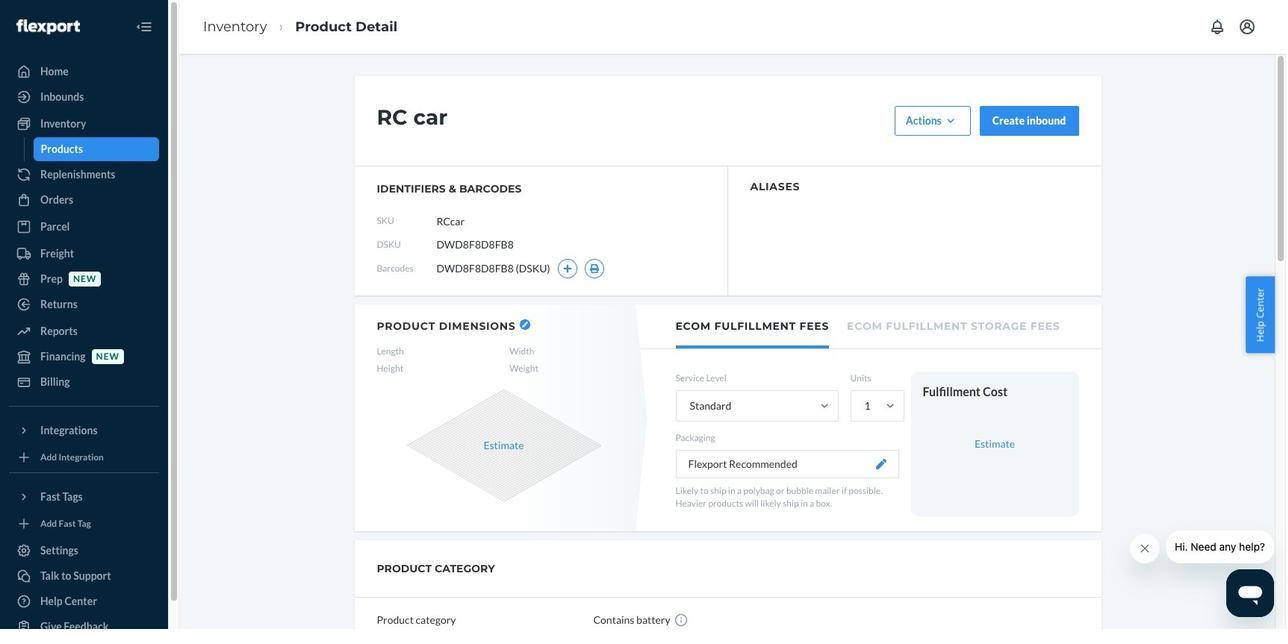 Task type: describe. For each thing, give the bounding box(es) containing it.
pencil alt image
[[522, 322, 528, 328]]

close navigation image
[[135, 18, 153, 36]]

open notifications image
[[1209, 18, 1227, 36]]

pen image
[[876, 460, 886, 470]]



Task type: locate. For each thing, give the bounding box(es) containing it.
tab list
[[640, 305, 1102, 350]]

1 horizontal spatial tab
[[847, 305, 1060, 346]]

print image
[[589, 264, 600, 273]]

open account menu image
[[1239, 18, 1257, 36]]

1 tab from the left
[[676, 305, 829, 349]]

flexport logo image
[[16, 19, 80, 34]]

tab
[[676, 305, 829, 349], [847, 305, 1060, 346]]

None text field
[[437, 207, 548, 235]]

2 tab from the left
[[847, 305, 1060, 346]]

breadcrumbs navigation
[[191, 5, 409, 49]]

0 horizontal spatial tab
[[676, 305, 829, 349]]

plus image
[[563, 264, 572, 273]]



Task type: vqa. For each thing, say whether or not it's contained in the screenshot.
2nd TAB
yes



